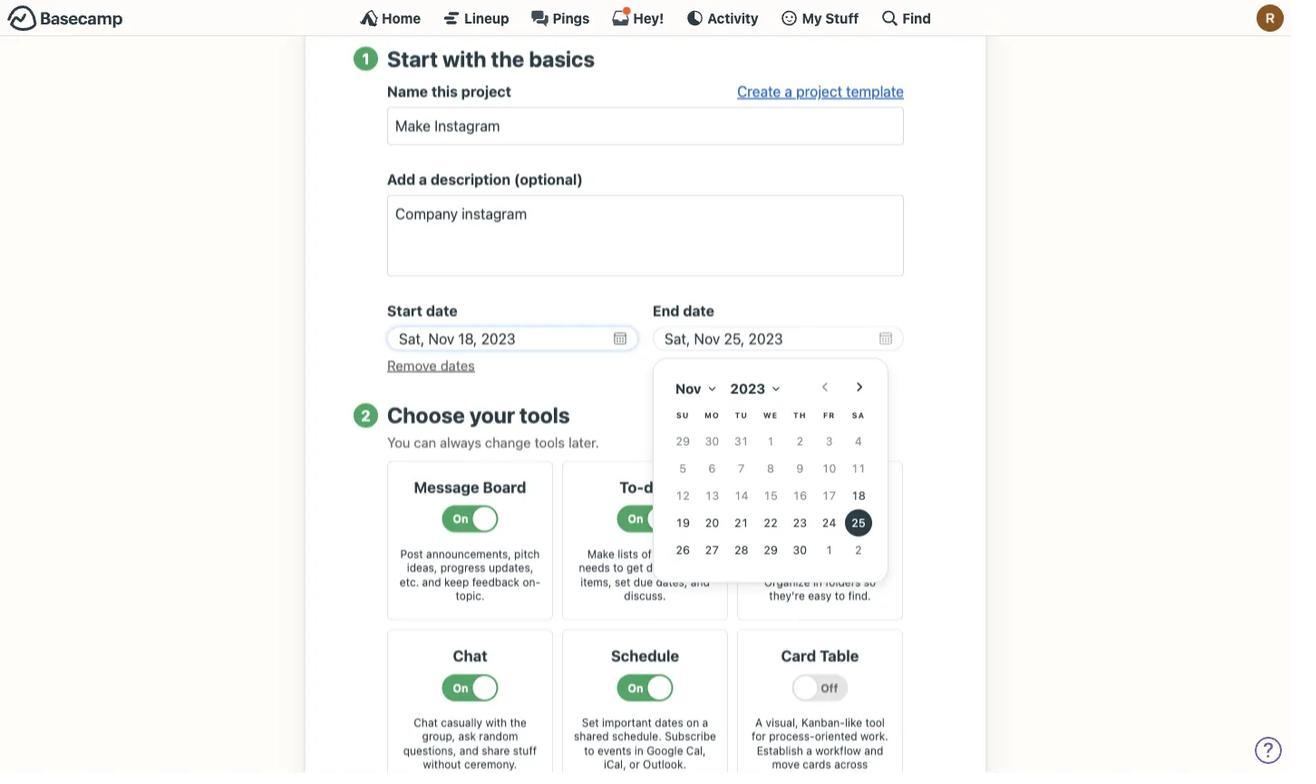 Task type: vqa. For each thing, say whether or not it's contained in the screenshot.


Task type: describe. For each thing, give the bounding box(es) containing it.
add a description (optional)
[[387, 171, 583, 188]]

name this project
[[387, 83, 511, 100]]

end date
[[653, 303, 715, 320]]

message board
[[414, 478, 527, 496]]

set
[[615, 576, 631, 589]]

done,
[[647, 562, 676, 574]]

main element
[[0, 0, 1292, 36]]

announcements,
[[426, 548, 511, 560]]

topic.
[[456, 590, 485, 603]]

date for end date
[[683, 303, 715, 320]]

14 button
[[728, 482, 755, 510]]

change
[[485, 434, 531, 450]]

2023
[[731, 381, 766, 396]]

remove dates
[[387, 357, 475, 373]]

for
[[752, 731, 766, 743]]

16 button
[[787, 482, 814, 510]]

20 button
[[699, 510, 726, 537]]

1 vertical spatial 1 button
[[816, 537, 843, 564]]

organize
[[764, 576, 810, 589]]

1 choose date… field from the left
[[387, 327, 639, 351]]

cards
[[803, 759, 832, 772]]

9 button
[[787, 455, 814, 482]]

always
[[440, 434, 482, 450]]

assign
[[679, 562, 712, 574]]

they're
[[769, 590, 805, 603]]

6 button
[[699, 455, 726, 482]]

and inside make lists of work that needs to get done, assign items, set due dates, and discuss.
[[691, 576, 710, 589]]

set
[[582, 717, 599, 729]]

20
[[705, 516, 720, 529]]

post
[[401, 548, 423, 560]]

chat casually with the group, ask random questions, and share stuff without ceremony.
[[403, 717, 537, 772]]

ideas,
[[407, 562, 438, 574]]

dates,
[[656, 576, 688, 589]]

with inside chat casually with the group, ask random questions, and share stuff without ceremony.
[[486, 717, 507, 729]]

a
[[756, 717, 763, 729]]

to inside make lists of work that needs to get done, assign items, set due dates, and discuss.
[[613, 562, 624, 574]]

schedule
[[611, 647, 679, 665]]

hey! button
[[612, 6, 664, 27]]

10
[[822, 462, 837, 475]]

casually
[[441, 717, 483, 729]]

columns.
[[797, 773, 844, 774]]

12
[[676, 489, 690, 502]]

keep
[[444, 576, 469, 589]]

chat for chat casually with the group, ask random questions, and share stuff without ceremony.
[[414, 717, 438, 729]]

share docs, files, images, and spreadsheets. organize in folders so they're easy to find.
[[755, 548, 886, 603]]

1 vertical spatial tools
[[535, 434, 565, 450]]

25 button
[[845, 510, 872, 537]]

and inside a visual, kanban-like tool for process-oriented work. establish a workflow and move cards across columns.
[[865, 745, 884, 758]]

7 button
[[728, 455, 755, 482]]

17 button
[[816, 482, 843, 510]]

pitch
[[514, 548, 540, 560]]

we
[[764, 411, 778, 420]]

27
[[705, 543, 720, 557]]

switch accounts image
[[7, 5, 123, 33]]

your
[[470, 403, 515, 428]]

without
[[423, 759, 461, 772]]

start for start date
[[387, 303, 423, 320]]

ical,
[[604, 759, 627, 772]]

to-
[[620, 478, 644, 496]]

1 horizontal spatial 29 button
[[757, 537, 785, 564]]

spreadsheets.
[[795, 562, 868, 574]]

21 button
[[728, 510, 755, 537]]

28 button
[[728, 537, 755, 564]]

so
[[864, 576, 876, 589]]

2 choose date… field from the left
[[653, 327, 904, 351]]

date for start date
[[426, 303, 458, 320]]

a right 'create'
[[785, 83, 793, 100]]

dos
[[644, 478, 671, 496]]

1 horizontal spatial 2
[[797, 435, 804, 448]]

11 button
[[845, 455, 872, 482]]

4
[[855, 435, 862, 448]]

progress
[[441, 562, 486, 574]]

later.
[[569, 434, 599, 450]]

15
[[764, 489, 778, 502]]

0 horizontal spatial 30 button
[[699, 428, 726, 455]]

31 button
[[728, 428, 755, 455]]

0 vertical spatial with
[[443, 46, 487, 71]]

tu
[[735, 411, 748, 420]]

1 horizontal spatial 2 button
[[845, 537, 872, 564]]

work.
[[861, 731, 889, 743]]

remove dates link
[[387, 357, 475, 373]]

files,
[[819, 548, 843, 560]]

14
[[735, 489, 749, 502]]

on-
[[523, 576, 541, 589]]

docs
[[776, 478, 813, 496]]

0 horizontal spatial 30
[[705, 435, 720, 448]]

lineup link
[[443, 9, 509, 27]]

card
[[781, 647, 817, 665]]

1 horizontal spatial 30 button
[[787, 537, 814, 564]]

0 vertical spatial 1 button
[[757, 428, 785, 455]]

(optional)
[[514, 171, 583, 188]]

make
[[588, 548, 615, 560]]

needs
[[579, 562, 610, 574]]

th
[[794, 411, 807, 420]]

a inside set important dates on a shared schedule. subscribe to events in google cal, ical, or outlook.
[[703, 717, 709, 729]]

schedule.
[[612, 731, 662, 743]]

dates inside set important dates on a shared schedule. subscribe to events in google cal, ical, or outlook.
[[655, 717, 684, 729]]

events
[[598, 745, 632, 758]]

ruby image
[[1257, 5, 1284, 32]]



Task type: locate. For each thing, give the bounding box(es) containing it.
31
[[735, 435, 749, 448]]

0 horizontal spatial 2 button
[[787, 428, 814, 455]]

0 vertical spatial 30 button
[[699, 428, 726, 455]]

8 button
[[757, 455, 785, 482]]

2 horizontal spatial to
[[835, 590, 845, 603]]

0 vertical spatial 2
[[361, 407, 371, 424]]

folders
[[826, 576, 861, 589]]

2 vertical spatial to
[[584, 745, 595, 758]]

the up random
[[510, 717, 527, 729]]

1 horizontal spatial to
[[613, 562, 624, 574]]

easy
[[808, 590, 832, 603]]

and up organize
[[773, 562, 792, 574]]

chat inside chat casually with the group, ask random questions, and share stuff without ceremony.
[[414, 717, 438, 729]]

2 vertical spatial 1
[[826, 543, 833, 557]]

29 button down the su
[[670, 428, 697, 455]]

10 button
[[816, 455, 843, 482]]

nov
[[676, 381, 702, 396]]

move
[[772, 759, 800, 772]]

0 vertical spatial the
[[491, 46, 525, 71]]

2 down '25' button in the right bottom of the page
[[855, 543, 862, 557]]

0 horizontal spatial in
[[635, 745, 644, 758]]

0 vertical spatial 29
[[676, 435, 690, 448]]

0 vertical spatial tools
[[520, 403, 570, 428]]

2 left choose
[[361, 407, 371, 424]]

18
[[852, 489, 866, 502]]

1 for 1 button to the bottom
[[826, 543, 833, 557]]

0 vertical spatial chat
[[453, 647, 488, 665]]

1 down we
[[767, 435, 775, 448]]

1 horizontal spatial 30
[[793, 543, 807, 557]]

27 button
[[699, 537, 726, 564]]

0 vertical spatial 29 button
[[670, 428, 697, 455]]

and down assign at the right bottom of page
[[691, 576, 710, 589]]

make lists of work that needs to get done, assign items, set due dates, and discuss.
[[579, 548, 712, 603]]

0 horizontal spatial date
[[426, 303, 458, 320]]

1 horizontal spatial in
[[814, 576, 823, 589]]

shared
[[574, 731, 609, 743]]

0 vertical spatial to
[[613, 562, 624, 574]]

5
[[680, 462, 687, 475]]

0 horizontal spatial dates
[[441, 357, 475, 373]]

dates left on on the right bottom
[[655, 717, 684, 729]]

0 horizontal spatial project
[[461, 83, 511, 100]]

0 horizontal spatial 29 button
[[670, 428, 697, 455]]

updates,
[[489, 562, 534, 574]]

group,
[[422, 731, 455, 743]]

29 down the su
[[676, 435, 690, 448]]

lists
[[618, 548, 639, 560]]

to down the folders
[[835, 590, 845, 603]]

1 vertical spatial 30
[[793, 543, 807, 557]]

1 vertical spatial in
[[635, 745, 644, 758]]

0 horizontal spatial to
[[584, 745, 595, 758]]

15 button
[[757, 482, 785, 510]]

1 vertical spatial 2 button
[[845, 537, 872, 564]]

26
[[676, 543, 690, 557]]

message
[[414, 478, 480, 496]]

choose
[[387, 403, 465, 428]]

you
[[387, 434, 410, 450]]

23
[[793, 516, 807, 529]]

2 horizontal spatial 2
[[855, 543, 862, 557]]

and down ask
[[460, 745, 479, 758]]

17
[[822, 489, 837, 502]]

chat up group,
[[414, 717, 438, 729]]

in inside set important dates on a shared schedule. subscribe to events in google cal, ical, or outlook.
[[635, 745, 644, 758]]

1 vertical spatial dates
[[655, 717, 684, 729]]

find
[[903, 10, 931, 26]]

Name this project text field
[[387, 107, 904, 145]]

0 horizontal spatial 1 button
[[757, 428, 785, 455]]

0 vertical spatial dates
[[441, 357, 475, 373]]

30
[[705, 435, 720, 448], [793, 543, 807, 557]]

2 vertical spatial 2
[[855, 543, 862, 557]]

with
[[443, 46, 487, 71], [486, 717, 507, 729]]

activity link
[[686, 9, 759, 27]]

workflow
[[816, 745, 862, 758]]

1 vertical spatial 1
[[767, 435, 775, 448]]

29
[[676, 435, 690, 448], [764, 543, 778, 557]]

1 project from the left
[[461, 83, 511, 100]]

18 button
[[845, 482, 872, 510]]

share
[[755, 548, 784, 560]]

19 button
[[670, 510, 697, 537]]

1 date from the left
[[426, 303, 458, 320]]

Choose date… field
[[387, 327, 639, 351], [653, 327, 904, 351]]

30 button down 23
[[787, 537, 814, 564]]

1 horizontal spatial chat
[[453, 647, 488, 665]]

1 horizontal spatial 1 button
[[816, 537, 843, 564]]

sa
[[852, 411, 865, 420]]

2 button down 25
[[845, 537, 872, 564]]

and down work.
[[865, 745, 884, 758]]

0 vertical spatial 2 button
[[787, 428, 814, 455]]

1 horizontal spatial date
[[683, 303, 715, 320]]

3
[[826, 435, 833, 448]]

1 for 1 button to the top
[[767, 435, 775, 448]]

2 horizontal spatial 1
[[826, 543, 833, 557]]

start
[[387, 46, 438, 71], [387, 303, 423, 320]]

with up random
[[486, 717, 507, 729]]

a visual, kanban-like tool for process-oriented work. establish a workflow and move cards across columns.
[[752, 717, 889, 774]]

on
[[687, 717, 699, 729]]

items,
[[581, 576, 612, 589]]

process-
[[769, 731, 815, 743]]

project left template
[[797, 83, 843, 100]]

in
[[814, 576, 823, 589], [635, 745, 644, 758]]

29 button down 22 at the right bottom of page
[[757, 537, 785, 564]]

tools up change
[[520, 403, 570, 428]]

0 vertical spatial in
[[814, 576, 823, 589]]

0 horizontal spatial 1
[[362, 50, 370, 67]]

choose date… field up 2023
[[653, 327, 904, 351]]

tools left the later.
[[535, 434, 565, 450]]

stuff
[[826, 10, 859, 26]]

1 button down we
[[757, 428, 785, 455]]

choose date… field up your
[[387, 327, 639, 351]]

30 down 23 button
[[793, 543, 807, 557]]

to inside share docs, files, images, and spreadsheets. organize in folders so they're easy to find.
[[835, 590, 845, 603]]

docs,
[[787, 548, 815, 560]]

to inside set important dates on a shared schedule. subscribe to events in google cal, ical, or outlook.
[[584, 745, 595, 758]]

0 vertical spatial start
[[387, 46, 438, 71]]

and inside post announcements, pitch ideas, progress updates, etc. and keep feedback on- topic.
[[422, 576, 441, 589]]

dates right remove
[[441, 357, 475, 373]]

subscribe
[[665, 731, 716, 743]]

1 horizontal spatial 29
[[764, 543, 778, 557]]

my stuff button
[[781, 9, 859, 27]]

to down shared
[[584, 745, 595, 758]]

0 horizontal spatial choose date… field
[[387, 327, 639, 351]]

0 horizontal spatial 29
[[676, 435, 690, 448]]

2 down "th"
[[797, 435, 804, 448]]

1 down home link on the top left of the page
[[362, 50, 370, 67]]

date right end
[[683, 303, 715, 320]]

8
[[767, 462, 775, 475]]

1 vertical spatial start
[[387, 303, 423, 320]]

start up remove
[[387, 303, 423, 320]]

basics
[[529, 46, 595, 71]]

1 vertical spatial 29
[[764, 543, 778, 557]]

remove
[[387, 357, 437, 373]]

date up the remove dates link
[[426, 303, 458, 320]]

1 vertical spatial chat
[[414, 717, 438, 729]]

the inside chat casually with the group, ask random questions, and share stuff without ceremony.
[[510, 717, 527, 729]]

3 button
[[816, 428, 843, 455]]

get
[[627, 562, 644, 574]]

start for start with the basics
[[387, 46, 438, 71]]

to up set
[[613, 562, 624, 574]]

0 horizontal spatial chat
[[414, 717, 438, 729]]

google
[[647, 745, 683, 758]]

1 vertical spatial with
[[486, 717, 507, 729]]

23 button
[[787, 510, 814, 537]]

outlook.
[[643, 759, 687, 772]]

1 vertical spatial the
[[510, 717, 527, 729]]

in inside share docs, files, images, and spreadsheets. organize in folders so they're easy to find.
[[814, 576, 823, 589]]

docs & files
[[776, 478, 865, 496]]

2 button
[[787, 428, 814, 455], [845, 537, 872, 564]]

project down start with the basics
[[461, 83, 511, 100]]

a inside a visual, kanban-like tool for process-oriented work. establish a workflow and move cards across columns.
[[806, 745, 812, 758]]

tool
[[866, 717, 885, 729]]

Add a description (optional) text field
[[387, 195, 904, 277]]

1 horizontal spatial 1
[[767, 435, 775, 448]]

1 vertical spatial 30 button
[[787, 537, 814, 564]]

start up name
[[387, 46, 438, 71]]

0 vertical spatial 30
[[705, 435, 720, 448]]

0 horizontal spatial 2
[[361, 407, 371, 424]]

1 horizontal spatial project
[[797, 83, 843, 100]]

in down schedule. at the bottom
[[635, 745, 644, 758]]

and inside share docs, files, images, and spreadsheets. organize in folders so they're easy to find.
[[773, 562, 792, 574]]

a right on on the right bottom
[[703, 717, 709, 729]]

work
[[655, 548, 680, 560]]

files
[[831, 478, 865, 496]]

12 button
[[670, 482, 697, 510]]

a right the add
[[419, 171, 427, 188]]

my stuff
[[802, 10, 859, 26]]

oriented
[[815, 731, 858, 743]]

30 button down mo at the bottom of the page
[[699, 428, 726, 455]]

important
[[602, 717, 652, 729]]

project
[[461, 83, 511, 100], [797, 83, 843, 100]]

1 horizontal spatial choose date… field
[[653, 327, 904, 351]]

6
[[709, 462, 716, 475]]

the down lineup
[[491, 46, 525, 71]]

chat down topic.
[[453, 647, 488, 665]]

2 project from the left
[[797, 83, 843, 100]]

start with the basics
[[387, 46, 595, 71]]

1 vertical spatial 29 button
[[757, 537, 785, 564]]

in up easy
[[814, 576, 823, 589]]

1 horizontal spatial dates
[[655, 717, 684, 729]]

tools
[[520, 403, 570, 428], [535, 434, 565, 450]]

hey!
[[633, 10, 664, 26]]

1 vertical spatial 2
[[797, 435, 804, 448]]

find button
[[881, 9, 931, 27]]

13 button
[[699, 482, 726, 510]]

ask
[[459, 731, 476, 743]]

2 button down "th"
[[787, 428, 814, 455]]

1 button down 24 on the right of page
[[816, 537, 843, 564]]

29 down '22' "button" at the bottom right of page
[[764, 543, 778, 557]]

22 button
[[757, 510, 785, 537]]

project for this
[[461, 83, 511, 100]]

1 start from the top
[[387, 46, 438, 71]]

1 up spreadsheets.
[[826, 543, 833, 557]]

chat for chat
[[453, 647, 488, 665]]

22
[[764, 516, 778, 529]]

0 vertical spatial 1
[[362, 50, 370, 67]]

description
[[431, 171, 511, 188]]

a up cards
[[806, 745, 812, 758]]

lineup
[[465, 10, 509, 26]]

etc.
[[400, 576, 419, 589]]

and down ideas,
[[422, 576, 441, 589]]

2 start from the top
[[387, 303, 423, 320]]

home
[[382, 10, 421, 26]]

with up name this project
[[443, 46, 487, 71]]

1 vertical spatial to
[[835, 590, 845, 603]]

30 down mo at the bottom of the page
[[705, 435, 720, 448]]

project for a
[[797, 83, 843, 100]]

card table
[[781, 647, 859, 665]]

and inside chat casually with the group, ask random questions, and share stuff without ceremony.
[[460, 745, 479, 758]]

the
[[491, 46, 525, 71], [510, 717, 527, 729]]

2 date from the left
[[683, 303, 715, 320]]

this
[[432, 83, 458, 100]]



